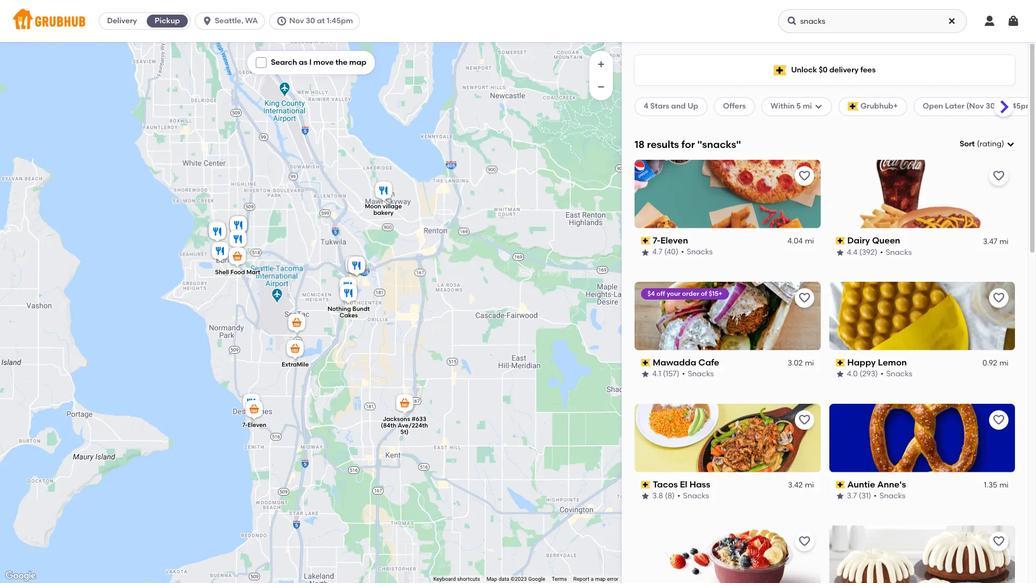 Task type: locate. For each thing, give the bounding box(es) containing it.
snacks down anne's
[[880, 491, 906, 501]]

0 vertical spatial at
[[317, 16, 325, 25]]

0 horizontal spatial subscription pass image
[[641, 481, 651, 489]]

nov 30 at 1:45pm button
[[269, 12, 364, 30]]

1 horizontal spatial map
[[595, 576, 606, 582]]

extramile image
[[285, 338, 306, 362]]

1:45pm
[[327, 16, 353, 25]]

1 vertical spatial map
[[595, 576, 606, 582]]

• snacks right (40)
[[681, 247, 713, 257]]

1 vertical spatial eleven
[[248, 422, 267, 429]]

• snacks for el
[[678, 491, 710, 501]]

eleven up (40)
[[661, 235, 689, 246]]

subscription pass image
[[641, 237, 651, 245], [836, 237, 846, 245], [641, 359, 651, 367], [836, 481, 846, 489]]

wa
[[245, 16, 258, 25]]

star icon image left 4.1
[[641, 370, 650, 379]]

mi right 0.92
[[1000, 358, 1009, 368]]

0 vertical spatial save this restaurant image
[[993, 291, 1006, 304]]

jacksons
[[383, 416, 410, 423]]

star icon image left 4.0
[[836, 370, 845, 379]]

save this restaurant button for dairy queen logo
[[990, 166, 1009, 186]]

mi for 7-eleven
[[805, 237, 814, 246]]

18 results for "snacks"
[[635, 138, 742, 150]]

shell
[[215, 269, 229, 276]]

nothing bundt cakes image
[[338, 282, 360, 306]]

at left the 1:45pm)
[[997, 102, 1005, 111]]

grubhub plus flag logo image for grubhub+
[[848, 102, 859, 111]]

1 horizontal spatial save this restaurant image
[[993, 291, 1006, 304]]

map region
[[0, 5, 637, 583]]

mi right 1.35
[[1000, 480, 1009, 490]]

mawadda cafe logo image
[[635, 282, 821, 350]]

1 vertical spatial 7-
[[242, 422, 248, 429]]

save this restaurant image for 'nothing bundt cakes logo'
[[993, 535, 1006, 548]]

tacos el hass
[[653, 479, 711, 489]]

1 vertical spatial 7-eleven
[[242, 422, 267, 429]]

google image
[[3, 569, 38, 583]]

subscription pass image left 'auntie'
[[836, 481, 846, 489]]

grubhub plus flag logo image left unlock
[[774, 65, 787, 75]]

tacos el hass image
[[207, 221, 228, 245]]

star icon image left 4.7
[[641, 248, 650, 257]]

at left 1:45pm
[[317, 16, 325, 25]]

pierro bakery image
[[227, 228, 249, 252]]

jacksons #633 (84th ave/224th st) image
[[394, 393, 416, 416]]

save this restaurant image
[[993, 291, 1006, 304], [798, 413, 811, 426]]

results
[[647, 138, 679, 150]]

• down happy lemon
[[881, 369, 884, 379]]

snacks down lemon
[[887, 369, 913, 379]]

7- up 4.7
[[653, 235, 661, 246]]

star icon image
[[641, 248, 650, 257], [836, 248, 845, 257], [641, 370, 650, 379], [836, 370, 845, 379], [641, 492, 650, 501], [836, 492, 845, 501]]

at
[[317, 16, 325, 25], [997, 102, 1005, 111]]

1 horizontal spatial grubhub plus flag logo image
[[848, 102, 859, 111]]

seattle, wa
[[215, 16, 258, 25]]

mawadda cafe
[[653, 357, 720, 368]]

mi right 3.42 at bottom right
[[805, 480, 814, 490]]

mi right '3.47'
[[1000, 237, 1009, 246]]

1 horizontal spatial subscription pass image
[[836, 359, 846, 367]]

0 horizontal spatial save this restaurant image
[[798, 413, 811, 426]]

shell food mart
[[215, 269, 260, 276]]

0 vertical spatial subscription pass image
[[836, 359, 846, 367]]

happy lemon logo image
[[830, 282, 1016, 350]]

keyboard
[[434, 576, 456, 582]]

dairy queen
[[848, 235, 901, 246]]

open
[[923, 102, 944, 111]]

0 horizontal spatial grubhub plus flag logo image
[[774, 65, 787, 75]]

4.7
[[653, 247, 663, 257]]

3.47
[[984, 237, 998, 246]]

order
[[682, 290, 700, 297]]

1.35
[[984, 480, 998, 490]]

shortcuts
[[457, 576, 480, 582]]

snacks for eleven
[[687, 247, 713, 257]]

0 vertical spatial 7-eleven
[[653, 235, 689, 246]]

tacos el hass logo image
[[635, 404, 821, 472]]

map right a
[[595, 576, 606, 582]]

mi for auntie anne's
[[1000, 480, 1009, 490]]

hass
[[690, 479, 711, 489]]

nov
[[289, 16, 304, 25]]

ave/224th
[[398, 422, 428, 429]]

jamba image
[[343, 254, 365, 278]]

subscription pass image left tacos
[[641, 481, 651, 489]]

• right (31) on the bottom of page
[[874, 491, 877, 501]]

• snacks down hass
[[678, 491, 710, 501]]

3.8 (8)
[[653, 491, 675, 501]]

30 inside button
[[306, 16, 315, 25]]

1 vertical spatial save this restaurant image
[[798, 413, 811, 426]]

shell food mart image
[[227, 246, 248, 269]]

snacks down queen
[[886, 247, 912, 257]]

1:45pm)
[[1007, 102, 1036, 111]]

1 horizontal spatial 30
[[986, 102, 996, 111]]

• right (40)
[[681, 247, 684, 257]]

subscription pass image left dairy
[[836, 237, 846, 245]]

0 horizontal spatial 30
[[306, 16, 315, 25]]

0 horizontal spatial eleven
[[248, 422, 267, 429]]

30 right nov at the left top of page
[[306, 16, 315, 25]]

• snacks down queen
[[881, 247, 912, 257]]

• snacks down anne's
[[874, 491, 906, 501]]

village
[[383, 203, 402, 210]]

snacks down cafe
[[688, 369, 714, 379]]

star icon image for mawadda cafe
[[641, 370, 650, 379]]

7-eleven inside map region
[[242, 422, 267, 429]]

svg image inside nov 30 at 1:45pm button
[[276, 16, 287, 26]]

svg image
[[1007, 15, 1020, 28], [276, 16, 287, 26], [948, 17, 957, 25], [1007, 140, 1016, 149]]

ronnie's market image
[[209, 240, 231, 264]]

• for lemon
[[881, 369, 884, 379]]

mi right 5
[[803, 102, 812, 111]]

• for cafe
[[682, 369, 685, 379]]

snacks down hass
[[683, 491, 710, 501]]

save this restaurant button for jamba logo
[[795, 532, 814, 551]]

30 right (nov
[[986, 102, 996, 111]]

3.42 mi
[[788, 480, 814, 490]]

None field
[[960, 139, 1016, 150]]

1 horizontal spatial 7-eleven
[[653, 235, 689, 246]]

grubhub plus flag logo image
[[774, 65, 787, 75], [848, 102, 859, 111]]

(392)
[[860, 247, 878, 257]]

• for el
[[678, 491, 681, 501]]

7- down marina market & deli icon
[[242, 422, 248, 429]]

eleven
[[661, 235, 689, 246], [248, 422, 267, 429]]

save this restaurant button for happy lemon logo
[[990, 288, 1009, 308]]

star icon image left the 3.8
[[641, 492, 650, 501]]

0 vertical spatial eleven
[[661, 235, 689, 246]]

snacks for anne's
[[880, 491, 906, 501]]

0 vertical spatial 7-
[[653, 235, 661, 246]]

anne's
[[878, 479, 907, 489]]

search as i move the map
[[271, 58, 367, 67]]

18
[[635, 138, 645, 150]]

grubhub plus flag logo image for unlock $0 delivery fees
[[774, 65, 787, 75]]

save this restaurant image for the auntie anne's logo
[[993, 413, 1006, 426]]

• right (8) on the bottom right
[[678, 491, 681, 501]]

0 vertical spatial grubhub plus flag logo image
[[774, 65, 787, 75]]

1 vertical spatial 30
[[986, 102, 996, 111]]

mi right 4.04
[[805, 237, 814, 246]]

0.92
[[983, 358, 998, 368]]

subscription pass image left happy
[[836, 359, 846, 367]]

star icon image left 3.7
[[836, 492, 845, 501]]

1 horizontal spatial at
[[997, 102, 1005, 111]]

unlock $0 delivery fees
[[792, 65, 876, 74]]

4.4 (392)
[[847, 247, 878, 257]]

data
[[499, 576, 509, 582]]

jamba logo image
[[635, 526, 821, 583]]

1 vertical spatial subscription pass image
[[641, 481, 651, 489]]

•
[[681, 247, 684, 257], [881, 247, 884, 257], [682, 369, 685, 379], [881, 369, 884, 379], [678, 491, 681, 501], [874, 491, 877, 501]]

off
[[657, 290, 666, 297]]

svg image
[[984, 15, 997, 28], [202, 16, 213, 26], [787, 16, 798, 26], [815, 102, 823, 111]]

3.02
[[788, 358, 803, 368]]

delivery
[[107, 16, 137, 25]]

save this restaurant image for dairy queen logo
[[993, 169, 1006, 182]]

(31)
[[859, 491, 872, 501]]

mi
[[803, 102, 812, 111], [805, 237, 814, 246], [1000, 237, 1009, 246], [805, 358, 814, 368], [1000, 358, 1009, 368], [805, 480, 814, 490], [1000, 480, 1009, 490]]

mi right 3.02
[[805, 358, 814, 368]]

mawadda cafe image
[[228, 214, 249, 238]]

snacks for lemon
[[887, 369, 913, 379]]

7-
[[653, 235, 661, 246], [242, 422, 248, 429]]

• down mawadda cafe
[[682, 369, 685, 379]]

save this restaurant button for 7-eleven logo
[[795, 166, 814, 186]]

7-eleven up (40)
[[653, 235, 689, 246]]

0 horizontal spatial 7-
[[242, 422, 248, 429]]

subscription pass image for mawadda cafe
[[641, 359, 651, 367]]

• snacks down cafe
[[682, 369, 714, 379]]

within 5 mi
[[771, 102, 812, 111]]

0 horizontal spatial at
[[317, 16, 325, 25]]

happy lemon image
[[337, 275, 359, 299]]

subscription pass image up $4
[[641, 237, 651, 245]]

0 horizontal spatial map
[[350, 58, 367, 67]]

auntie anne's image
[[346, 255, 368, 279]]

3.47 mi
[[984, 237, 1009, 246]]

1 horizontal spatial eleven
[[661, 235, 689, 246]]

tacos
[[653, 479, 678, 489]]

4 stars and up
[[644, 102, 699, 111]]

sort ( rating )
[[960, 139, 1005, 148]]

star icon image left 4.4
[[836, 248, 845, 257]]

0 vertical spatial map
[[350, 58, 367, 67]]

subscription pass image
[[836, 359, 846, 367], [641, 481, 651, 489]]

save this restaurant image
[[798, 169, 811, 182], [993, 169, 1006, 182], [798, 291, 811, 304], [993, 413, 1006, 426], [798, 535, 811, 548], [993, 535, 1006, 548]]

subscription pass image for auntie anne's
[[836, 481, 846, 489]]

auntie anne's logo image
[[830, 404, 1016, 472]]

• down queen
[[881, 247, 884, 257]]

0 vertical spatial 30
[[306, 16, 315, 25]]

nov 30 at 1:45pm
[[289, 16, 353, 25]]

4.0
[[847, 369, 858, 379]]

at inside button
[[317, 16, 325, 25]]

st)
[[401, 429, 409, 436]]

map right the
[[350, 58, 367, 67]]

grubhub plus flag logo image left grubhub+
[[848, 102, 859, 111]]

grubhub+
[[861, 102, 898, 111]]

star icon image for 7-eleven
[[641, 248, 650, 257]]

0 horizontal spatial 7-eleven
[[242, 422, 267, 429]]

save this restaurant button for the auntie anne's logo
[[990, 410, 1009, 430]]

star icon image for auntie anne's
[[836, 492, 845, 501]]

)
[[1002, 139, 1005, 148]]

subscription pass image left mawadda
[[641, 359, 651, 367]]

3.7 (31)
[[847, 491, 872, 501]]

1 vertical spatial grubhub plus flag logo image
[[848, 102, 859, 111]]

• snacks down lemon
[[881, 369, 913, 379]]

7-eleven down marina market & deli icon
[[242, 422, 267, 429]]

within
[[771, 102, 795, 111]]

5
[[797, 102, 801, 111]]

nothing bundt cakes
[[328, 306, 370, 319]]

i
[[310, 58, 312, 67]]

3.8
[[653, 491, 663, 501]]

save this restaurant image for 7-eleven logo
[[798, 169, 811, 182]]

• snacks for anne's
[[874, 491, 906, 501]]

map
[[487, 576, 497, 582]]

save this restaurant image for jamba logo
[[798, 535, 811, 548]]

snacks right (40)
[[687, 247, 713, 257]]

minus icon image
[[596, 82, 607, 92]]

eleven down marina market & deli icon
[[248, 422, 267, 429]]

moon village bakery image
[[373, 180, 395, 204]]

pickup
[[155, 16, 180, 25]]



Task type: describe. For each thing, give the bounding box(es) containing it.
happy
[[848, 357, 876, 368]]

move
[[314, 58, 334, 67]]

Search for food, convenience, alcohol... search field
[[779, 9, 968, 33]]

mi for happy lemon
[[1000, 358, 1009, 368]]

3.42
[[788, 480, 803, 490]]

$4
[[648, 290, 655, 297]]

• snacks for queen
[[881, 247, 912, 257]]

delivery
[[830, 65, 859, 74]]

none field containing sort
[[960, 139, 1016, 150]]

auntie
[[848, 479, 876, 489]]

mart
[[247, 269, 260, 276]]

dairy
[[848, 235, 871, 246]]

(
[[978, 139, 980, 148]]

later
[[945, 102, 965, 111]]

(84th
[[381, 422, 396, 429]]

1 horizontal spatial 7-
[[653, 235, 661, 246]]

of
[[701, 290, 708, 297]]

seattle, wa button
[[195, 12, 269, 30]]

• for eleven
[[681, 247, 684, 257]]

4.4
[[847, 247, 858, 257]]

4.0 (293)
[[847, 369, 878, 379]]

7 eleven image
[[243, 398, 265, 422]]

search
[[271, 58, 297, 67]]

star icon image for happy lemon
[[836, 370, 845, 379]]

dairy queen image
[[206, 219, 228, 243]]

as
[[299, 58, 308, 67]]

antojitos michalisco 1st ave image
[[228, 214, 249, 238]]

3.7
[[847, 491, 857, 501]]

star icon image for dairy queen
[[836, 248, 845, 257]]

pickup button
[[145, 12, 190, 30]]

report a map error link
[[574, 576, 619, 582]]

• for queen
[[881, 247, 884, 257]]

save this restaurant image for tacos el hass
[[798, 413, 811, 426]]

"snacks"
[[698, 138, 742, 150]]

$4 off your order of $15+
[[648, 290, 723, 297]]

star icon image for tacos el hass
[[641, 492, 650, 501]]

offers
[[724, 102, 746, 111]]

eleven inside map region
[[248, 422, 267, 429]]

subscription pass image for happy lemon
[[836, 359, 846, 367]]

save this restaurant button for "tacos el hass logo"
[[795, 410, 814, 430]]

keyboard shortcuts button
[[434, 576, 480, 583]]

for
[[682, 138, 695, 150]]

terms link
[[552, 576, 567, 582]]

7-eleven logo image
[[635, 160, 821, 228]]

fees
[[861, 65, 876, 74]]

7- inside map region
[[242, 422, 248, 429]]

moon village bakery
[[365, 203, 402, 216]]

google
[[529, 576, 546, 582]]

subscription pass image for 7-eleven
[[641, 237, 651, 245]]

unlock
[[792, 65, 817, 74]]

bakery
[[374, 209, 394, 216]]

4.1 (157)
[[653, 369, 680, 379]]

4.04 mi
[[788, 237, 814, 246]]

el
[[680, 479, 688, 489]]

extramile
[[282, 361, 309, 368]]

mi for mawadda cafe
[[805, 358, 814, 368]]

snacks for cafe
[[688, 369, 714, 379]]

4.1
[[653, 369, 661, 379]]

mi for tacos el hass
[[805, 480, 814, 490]]

©2023
[[511, 576, 527, 582]]

snacks for el
[[683, 491, 710, 501]]

sort
[[960, 139, 975, 148]]

mawadda
[[653, 357, 697, 368]]

save this restaurant button for 'nothing bundt cakes logo'
[[990, 532, 1009, 551]]

3.02 mi
[[788, 358, 814, 368]]

(8)
[[665, 491, 675, 501]]

food
[[230, 269, 245, 276]]

stars
[[651, 102, 670, 111]]

nothing
[[328, 306, 351, 313]]

snacks for queen
[[886, 247, 912, 257]]

happy lemon
[[848, 357, 907, 368]]

1 vertical spatial at
[[997, 102, 1005, 111]]

(157)
[[663, 369, 680, 379]]

keyboard shortcuts
[[434, 576, 480, 582]]

(nov
[[967, 102, 984, 111]]

mi for dairy queen
[[1000, 237, 1009, 246]]

bundt
[[353, 306, 370, 313]]

save this restaurant image for happy lemon
[[993, 291, 1006, 304]]

svg image inside seattle, wa button
[[202, 16, 213, 26]]

plus icon image
[[596, 59, 607, 70]]

subscription pass image for tacos el hass
[[641, 481, 651, 489]]

up
[[688, 102, 699, 111]]

main navigation navigation
[[0, 0, 1037, 42]]

• snacks for cafe
[[682, 369, 714, 379]]

and
[[672, 102, 686, 111]]

queen
[[873, 235, 901, 246]]

dairy queen logo image
[[830, 160, 1016, 228]]

subscription pass image for dairy queen
[[836, 237, 846, 245]]

moon
[[365, 203, 381, 210]]

delivery button
[[99, 12, 145, 30]]

4
[[644, 102, 649, 111]]

your
[[667, 290, 681, 297]]

$0
[[819, 65, 828, 74]]

0.92 mi
[[983, 358, 1009, 368]]

• snacks for lemon
[[881, 369, 913, 379]]

open later (nov 30 at 1:45pm)
[[923, 102, 1036, 111]]

(40)
[[665, 247, 679, 257]]

rating
[[980, 139, 1002, 148]]

(293)
[[860, 369, 878, 379]]

• snacks for eleven
[[681, 247, 713, 257]]

nothing bundt cakes logo image
[[830, 526, 1016, 583]]

sea tac marathon image
[[286, 312, 308, 336]]

seattle,
[[215, 16, 243, 25]]

error
[[607, 576, 619, 582]]

4.04
[[788, 237, 803, 246]]

marina market & deli image
[[241, 392, 262, 416]]

jacksons #633 (84th ave/224th st)
[[381, 416, 428, 436]]

• for anne's
[[874, 491, 877, 501]]

#633
[[412, 416, 427, 423]]

royce' washington - westfield southcenter mall image
[[346, 255, 368, 279]]



Task type: vqa. For each thing, say whether or not it's contained in the screenshot.
SALADS in the TAB
no



